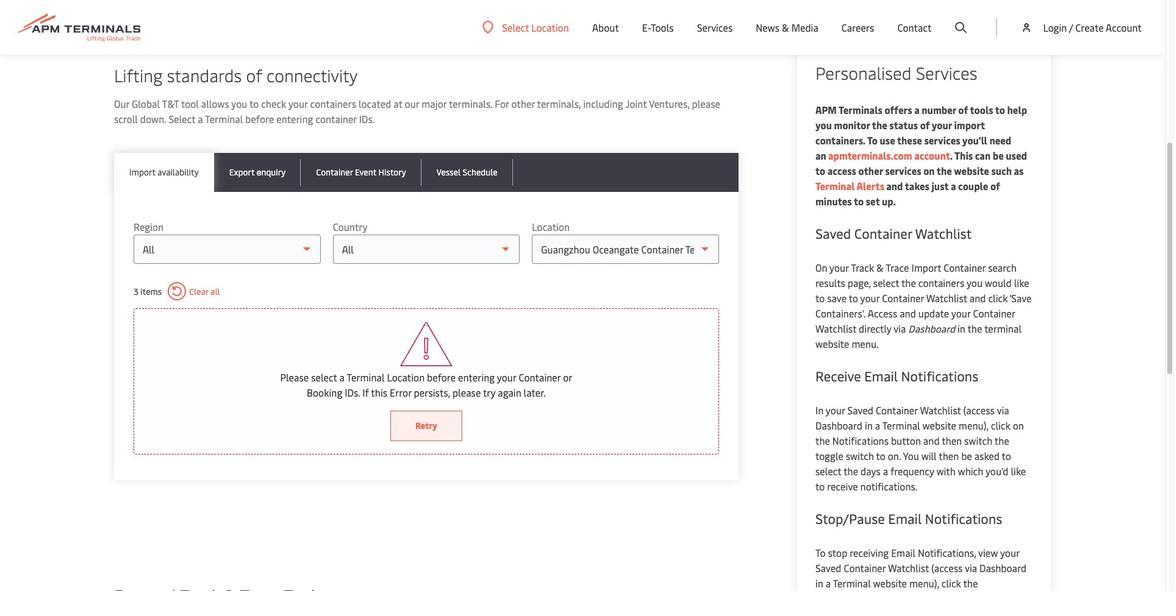 Task type: locate. For each thing, give the bounding box(es) containing it.
event
[[355, 167, 376, 178]]

container
[[316, 167, 353, 178], [855, 224, 912, 243], [944, 261, 986, 275], [882, 292, 924, 305], [973, 307, 1015, 320], [519, 371, 561, 384], [876, 404, 918, 417], [844, 562, 886, 575]]

1 vertical spatial email
[[888, 510, 922, 528]]

news & media
[[756, 21, 819, 34]]

availability
[[157, 167, 199, 178]]

to left stop
[[816, 547, 826, 560]]

contact button
[[898, 0, 932, 55]]

2 vertical spatial email
[[891, 547, 916, 560]]

2 vertical spatial saved
[[816, 562, 842, 575]]

our
[[405, 97, 419, 110]]

1 horizontal spatial &
[[877, 261, 884, 275]]

1 vertical spatial via
[[997, 404, 1009, 417]]

try
[[483, 386, 496, 399]]

0 vertical spatial email
[[865, 367, 898, 386]]

watchlist down containers'.
[[816, 322, 857, 336]]

terminals
[[839, 103, 883, 117]]

in inside 'to stop receiving email notifications, view your saved container watchlist (access via dashboard in a terminal website menu), click t'
[[816, 577, 823, 591]]

website
[[954, 164, 989, 178], [816, 337, 849, 351], [923, 419, 957, 433], [873, 577, 907, 591]]

be
[[993, 149, 1004, 162], [961, 450, 972, 463]]

saved inside 'to stop receiving email notifications, view your saved container watchlist (access via dashboard in a terminal website menu), click t'
[[816, 562, 842, 575]]

containers up update
[[919, 276, 965, 290]]

switch up asked
[[964, 434, 993, 448]]

container inside in your saved container watchlist (access via dashboard in a terminal website menu), click on the notifications button and then switch the toggle switch to on. you will then be asked to select the days a frequency with which you'd like to receive notifications.
[[876, 404, 918, 417]]

login / create account
[[1043, 21, 1142, 34]]

export
[[229, 167, 255, 178]]

terminal inside '. this can be used to access other services on the website such as terminal alerts'
[[816, 179, 855, 193]]

to left the use
[[867, 134, 878, 147]]

retry button
[[390, 411, 462, 441]]

persists,
[[414, 386, 450, 399]]

save
[[827, 292, 847, 305]]

services up takes
[[885, 164, 922, 178]]

your right view
[[1000, 547, 1020, 560]]

0 vertical spatial in
[[958, 322, 966, 336]]

a right just
[[951, 179, 956, 193]]

to left receive
[[816, 480, 825, 494]]

and inside in your saved container watchlist (access via dashboard in a terminal website menu), click on the notifications button and then switch the toggle switch to on. you will then be asked to select the days a frequency with which you'd like to receive notifications.
[[923, 434, 940, 448]]

2 vertical spatial via
[[965, 562, 977, 575]]

3
[[134, 286, 138, 297]]

website inside 'to stop receiving email notifications, view your saved container watchlist (access via dashboard in a terminal website menu), click t'
[[873, 577, 907, 591]]

you inside 'our global t&t tool allows you to check your containers located at our major terminals. for other terminals, including joint ventures, please scroll down. select a terminal before entering container ids.'
[[231, 97, 247, 110]]

terminal up "if"
[[347, 371, 385, 384]]

other inside 'our global t&t tool allows you to check your containers located at our major terminals. for other terminals, including joint ventures, please scroll down. select a terminal before entering container ids.'
[[511, 97, 535, 110]]

a inside 'and takes just a couple of minutes to set up.'
[[951, 179, 956, 193]]

(access inside in your saved container watchlist (access via dashboard in a terminal website menu), click on the notifications button and then switch the toggle switch to on. you will then be asked to select the days a frequency with which you'd like to receive notifications.
[[964, 404, 995, 417]]

1 vertical spatial menu),
[[910, 577, 939, 591]]

website up couple
[[954, 164, 989, 178]]

0 vertical spatial like
[[1014, 276, 1029, 290]]

watchlist
[[915, 224, 972, 243], [926, 292, 967, 305], [816, 322, 857, 336], [920, 404, 961, 417], [888, 562, 929, 575]]

your up again
[[497, 371, 516, 384]]

in inside in the terminal website menu.
[[958, 322, 966, 336]]

account
[[915, 149, 950, 162]]

container up terminal
[[973, 307, 1015, 320]]

1 vertical spatial like
[[1011, 465, 1026, 478]]

menu), inside 'to stop receiving email notifications, view your saved container watchlist (access via dashboard in a terminal website menu), click t'
[[910, 577, 939, 591]]

be up which at the right of the page
[[961, 450, 972, 463]]

notifications up days
[[833, 434, 889, 448]]

dashboard down in
[[816, 419, 863, 433]]

via inside 'to stop receiving email notifications, view your saved container watchlist (access via dashboard in a terminal website menu), click t'
[[965, 562, 977, 575]]

1 vertical spatial services
[[916, 61, 978, 84]]

your inside please select a terminal location before entering your container or booking ids. if this error persists, please try again later.
[[497, 371, 516, 384]]

& right news
[[782, 21, 789, 34]]

0 vertical spatial via
[[894, 322, 906, 336]]

2 vertical spatial notifications
[[925, 510, 1002, 528]]

0 horizontal spatial you
[[231, 97, 247, 110]]

0 horizontal spatial select
[[169, 112, 195, 126]]

via
[[894, 322, 906, 336], [997, 404, 1009, 417], [965, 562, 977, 575]]

(access
[[964, 404, 995, 417], [932, 562, 963, 575]]

import left availability
[[129, 167, 155, 178]]

(access up asked
[[964, 404, 995, 417]]

please inside please select a terminal location before entering your container or booking ids. if this error persists, please try again later.
[[453, 386, 481, 399]]

a inside 'to stop receiving email notifications, view your saved container watchlist (access via dashboard in a terminal website menu), click t'
[[826, 577, 831, 591]]

of down such
[[991, 179, 1000, 193]]

watchlist up button
[[920, 404, 961, 417]]

create
[[1076, 21, 1104, 34]]

terminal up button
[[882, 419, 920, 433]]

the up toggle
[[816, 434, 830, 448]]

1 horizontal spatial in
[[865, 419, 873, 433]]

your up results
[[830, 261, 849, 275]]

asked
[[975, 450, 1000, 463]]

1 vertical spatial notifications
[[833, 434, 889, 448]]

ids. down located
[[359, 112, 375, 126]]

1 vertical spatial dashboard
[[816, 419, 863, 433]]

1 horizontal spatial entering
[[458, 371, 495, 384]]

& left trace
[[877, 261, 884, 275]]

0 vertical spatial please
[[692, 97, 720, 110]]

1 horizontal spatial select
[[816, 465, 842, 478]]

a down tool
[[198, 112, 203, 126]]

dashboard
[[908, 322, 955, 336], [816, 419, 863, 433], [980, 562, 1027, 575]]

vessel
[[437, 167, 461, 178]]

please
[[692, 97, 720, 110], [453, 386, 481, 399]]

offers
[[885, 103, 912, 117]]

like up 'save
[[1014, 276, 1029, 290]]

0 vertical spatial click
[[988, 292, 1008, 305]]

1 horizontal spatial import
[[912, 261, 941, 275]]

1 horizontal spatial to
[[867, 134, 878, 147]]

in the terminal website menu.
[[816, 322, 1022, 351]]

be inside '. this can be used to access other services on the website such as terminal alerts'
[[993, 149, 1004, 162]]

the down trace
[[902, 276, 916, 290]]

2 horizontal spatial in
[[958, 322, 966, 336]]

to left help
[[995, 103, 1005, 117]]

0 horizontal spatial (access
[[932, 562, 963, 575]]

please left try
[[453, 386, 481, 399]]

please right ventures,
[[692, 97, 720, 110]]

your right "check"
[[288, 97, 308, 110]]

this
[[955, 149, 973, 162]]

saved down receive
[[848, 404, 874, 417]]

click inside 'to stop receiving email notifications, view your saved container watchlist (access via dashboard in a terminal website menu), click t'
[[942, 577, 961, 591]]

be down need
[[993, 149, 1004, 162]]

before inside please select a terminal location before entering your container or booking ids. if this error persists, please try again later.
[[427, 371, 456, 384]]

container event history
[[316, 167, 406, 178]]

1 vertical spatial saved
[[848, 404, 874, 417]]

services up 'number'
[[916, 61, 978, 84]]

and
[[886, 179, 903, 193], [970, 292, 986, 305], [900, 307, 916, 320], [923, 434, 940, 448]]

1 horizontal spatial (access
[[964, 404, 995, 417]]

0 vertical spatial notifications
[[901, 367, 979, 386]]

0 vertical spatial entering
[[276, 112, 313, 126]]

then
[[942, 434, 962, 448], [939, 450, 959, 463]]

1 vertical spatial other
[[859, 164, 883, 178]]

/
[[1069, 21, 1073, 34]]

items
[[141, 286, 162, 297]]

1 vertical spatial (access
[[932, 562, 963, 575]]

1 horizontal spatial on
[[1013, 419, 1024, 433]]

website up the will
[[923, 419, 957, 433]]

notifications for receive email notifications
[[901, 367, 979, 386]]

1 horizontal spatial services
[[924, 134, 961, 147]]

1 vertical spatial services
[[885, 164, 922, 178]]

lifting standards of connectivity
[[114, 63, 358, 87]]

services right tools
[[697, 21, 733, 34]]

import
[[129, 167, 155, 178], [912, 261, 941, 275]]

terminal alerts link
[[816, 179, 885, 193]]

a down stop
[[826, 577, 831, 591]]

click inside in your saved container watchlist (access via dashboard in a terminal website menu), click on the notifications button and then switch the toggle switch to on. you will then be asked to select the days a frequency with which you'd like to receive notifications.
[[991, 419, 1011, 433]]

1 horizontal spatial be
[[993, 149, 1004, 162]]

0 vertical spatial switch
[[964, 434, 993, 448]]

containers
[[310, 97, 356, 110], [919, 276, 965, 290]]

0 horizontal spatial menu),
[[910, 577, 939, 591]]

of
[[246, 63, 262, 87], [959, 103, 968, 117], [920, 118, 930, 132], [991, 179, 1000, 193]]

0 vertical spatial &
[[782, 21, 789, 34]]

to down an
[[816, 164, 825, 178]]

website down containers'.
[[816, 337, 849, 351]]

0 vertical spatial on
[[924, 164, 935, 178]]

1 vertical spatial on
[[1013, 419, 1024, 433]]

ids. left "if"
[[345, 386, 360, 399]]

1 vertical spatial select
[[169, 112, 195, 126]]

e-
[[642, 21, 651, 34]]

and inside 'and takes just a couple of minutes to set up.'
[[886, 179, 903, 193]]

1 horizontal spatial containers
[[919, 276, 965, 290]]

your inside 'to stop receiving email notifications, view your saved container watchlist (access via dashboard in a terminal website menu), click t'
[[1000, 547, 1020, 560]]

country
[[333, 220, 368, 234]]

0 horizontal spatial via
[[894, 322, 906, 336]]

your inside in your saved container watchlist (access via dashboard in a terminal website menu), click on the notifications button and then switch the toggle switch to on. you will then be asked to select the days a frequency with which you'd like to receive notifications.
[[826, 404, 845, 417]]

contact
[[898, 21, 932, 34]]

a
[[915, 103, 920, 117], [198, 112, 203, 126], [951, 179, 956, 193], [340, 371, 345, 384], [875, 419, 880, 433], [883, 465, 888, 478], [826, 577, 831, 591]]

all
[[211, 286, 220, 297]]

0 horizontal spatial import
[[129, 167, 155, 178]]

saved container watchlist
[[816, 224, 972, 243]]

scroll
[[114, 112, 138, 126]]

watchlist inside 'to stop receiving email notifications, view your saved container watchlist (access via dashboard in a terminal website menu), click t'
[[888, 562, 929, 575]]

you right the allows
[[231, 97, 247, 110]]

2 horizontal spatial you
[[967, 276, 983, 290]]

1 vertical spatial click
[[991, 419, 1011, 433]]

ids.
[[359, 112, 375, 126], [345, 386, 360, 399]]

0 vertical spatial select
[[502, 20, 529, 34]]

about button
[[592, 0, 619, 55]]

apmterminals.com account
[[826, 149, 950, 162]]

select inside on your track & trace import container search results page, select the containers you would like to save to your container watchlist and click 'save containers'. access and update your container watchlist directly via
[[873, 276, 899, 290]]

the up the use
[[872, 118, 887, 132]]

click down would
[[988, 292, 1008, 305]]

notifications.
[[860, 480, 918, 494]]

like right you'd
[[1011, 465, 1026, 478]]

1 vertical spatial import
[[912, 261, 941, 275]]

(access inside 'to stop receiving email notifications, view your saved container watchlist (access via dashboard in a terminal website menu), click t'
[[932, 562, 963, 575]]

monitor
[[834, 118, 870, 132]]

terminal
[[205, 112, 243, 126], [816, 179, 855, 193], [347, 371, 385, 384], [882, 419, 920, 433], [833, 577, 871, 591]]

a up booking
[[340, 371, 345, 384]]

select down trace
[[873, 276, 899, 290]]

your right update
[[952, 307, 971, 320]]

0 vertical spatial select
[[873, 276, 899, 290]]

select
[[502, 20, 529, 34], [169, 112, 195, 126]]

0 vertical spatial (access
[[964, 404, 995, 417]]

entering up try
[[458, 371, 495, 384]]

on
[[924, 164, 935, 178], [1013, 419, 1024, 433]]

0 vertical spatial before
[[245, 112, 274, 126]]

your down 'number'
[[932, 118, 952, 132]]

container up later.
[[519, 371, 561, 384]]

container left event
[[316, 167, 353, 178]]

1 horizontal spatial dashboard
[[908, 322, 955, 336]]

on inside in your saved container watchlist (access via dashboard in a terminal website menu), click on the notifications button and then switch the toggle switch to on. you will then be asked to select the days a frequency with which you'd like to receive notifications.
[[1013, 419, 1024, 433]]

select location
[[502, 20, 569, 34]]

please
[[280, 371, 309, 384]]

notifications down in the terminal website menu.
[[901, 367, 979, 386]]

account
[[1106, 21, 1142, 34]]

1 vertical spatial please
[[453, 386, 481, 399]]

email down menu.
[[865, 367, 898, 386]]

to down page,
[[849, 292, 858, 305]]

terminal inside 'to stop receiving email notifications, view your saved container watchlist (access via dashboard in a terminal website menu), click t'
[[833, 577, 871, 591]]

1 vertical spatial you
[[816, 118, 832, 132]]

menu), down notifications,
[[910, 577, 939, 591]]

you
[[231, 97, 247, 110], [816, 118, 832, 132], [967, 276, 983, 290]]

containers inside 'our global t&t tool allows you to check your containers located at our major terminals. for other terminals, including joint ventures, please scroll down. select a terminal before entering container ids.'
[[310, 97, 356, 110]]

1 horizontal spatial switch
[[964, 434, 993, 448]]

1 vertical spatial entering
[[458, 371, 495, 384]]

1 horizontal spatial via
[[965, 562, 977, 575]]

2 horizontal spatial select
[[873, 276, 899, 290]]

0 vertical spatial you
[[231, 97, 247, 110]]

other right for
[[511, 97, 535, 110]]

frequency
[[891, 465, 934, 478]]

the
[[872, 118, 887, 132], [937, 164, 952, 178], [902, 276, 916, 290], [968, 322, 982, 336], [816, 434, 830, 448], [995, 434, 1009, 448], [844, 465, 858, 478]]

to inside 'our global t&t tool allows you to check your containers located at our major terminals. for other terminals, including joint ventures, please scroll down. select a terminal before entering container ids.'
[[249, 97, 259, 110]]

tab list
[[114, 153, 739, 192]]

such
[[992, 164, 1012, 178]]

1 horizontal spatial menu),
[[959, 419, 989, 433]]

about
[[592, 21, 619, 34]]

email right receiving
[[891, 547, 916, 560]]

the up receive
[[844, 465, 858, 478]]

terminal down stop
[[833, 577, 871, 591]]

1 vertical spatial &
[[877, 261, 884, 275]]

to left 'set'
[[854, 195, 864, 208]]

0 vertical spatial ids.
[[359, 112, 375, 126]]

toggle
[[816, 450, 844, 463]]

to stop receiving email notifications, view your saved container watchlist (access via dashboard in a terminal website menu), click t
[[816, 547, 1032, 592]]

like inside on your track & trace import container search results page, select the containers you would like to save to your container watchlist and click 'save containers'. access and update your container watchlist directly via
[[1014, 276, 1029, 290]]

1 horizontal spatial you
[[816, 118, 832, 132]]

select inside please select a terminal location before entering your container or booking ids. if this error persists, please try again later.
[[311, 371, 337, 384]]

0 horizontal spatial &
[[782, 21, 789, 34]]

dashboard down update
[[908, 322, 955, 336]]

1 vertical spatial in
[[865, 419, 873, 433]]

import right trace
[[912, 261, 941, 275]]

select inside in your saved container watchlist (access via dashboard in a terminal website menu), click on the notifications button and then switch the toggle switch to on. you will then be asked to select the days a frequency with which you'd like to receive notifications.
[[816, 465, 842, 478]]

0 vertical spatial menu),
[[959, 419, 989, 433]]

1 vertical spatial to
[[816, 547, 826, 560]]

select down toggle
[[816, 465, 842, 478]]

1 vertical spatial select
[[311, 371, 337, 384]]

before down "check"
[[245, 112, 274, 126]]

allows
[[201, 97, 229, 110]]

search
[[988, 261, 1017, 275]]

2 vertical spatial click
[[942, 577, 961, 591]]

containers'.
[[816, 307, 866, 320]]

and up "up."
[[886, 179, 903, 193]]

joint
[[625, 97, 647, 110]]

dashboard inside in your saved container watchlist (access via dashboard in a terminal website menu), click on the notifications button and then switch the toggle switch to on. you will then be asked to select the days a frequency with which you'd like to receive notifications.
[[816, 419, 863, 433]]

of inside 'and takes just a couple of minutes to set up.'
[[991, 179, 1000, 193]]

the left terminal
[[968, 322, 982, 336]]

saved down stop
[[816, 562, 842, 575]]

via up asked
[[997, 404, 1009, 417]]

0 vertical spatial be
[[993, 149, 1004, 162]]

0 horizontal spatial switch
[[846, 450, 874, 463]]

2 vertical spatial location
[[387, 371, 425, 384]]

your right in
[[826, 404, 845, 417]]

terminal inside 'our global t&t tool allows you to check your containers located at our major terminals. for other terminals, including joint ventures, please scroll down. select a terminal before entering container ids.'
[[205, 112, 243, 126]]

1 vertical spatial ids.
[[345, 386, 360, 399]]

0 horizontal spatial please
[[453, 386, 481, 399]]

container inside button
[[316, 167, 353, 178]]

the inside '. this can be used to access other services on the website such as terminal alerts'
[[937, 164, 952, 178]]

and up the will
[[923, 434, 940, 448]]

1 horizontal spatial other
[[859, 164, 883, 178]]

container inside please select a terminal location before entering your container or booking ids. if this error persists, please try again later.
[[519, 371, 561, 384]]

saved
[[816, 224, 851, 243], [848, 404, 874, 417], [816, 562, 842, 575]]

menu), up asked
[[959, 419, 989, 433]]

other up alerts
[[859, 164, 883, 178]]

2 horizontal spatial dashboard
[[980, 562, 1027, 575]]

0 horizontal spatial dashboard
[[816, 419, 863, 433]]

website inside in the terminal website menu.
[[816, 337, 849, 351]]

region
[[134, 220, 164, 234]]

your inside 'apm terminals offers a number of tools to help you monitor the status of your import containers. to use these services you'll need an'
[[932, 118, 952, 132]]

and up in the terminal website menu.
[[900, 307, 916, 320]]

the inside 'apm terminals offers a number of tools to help you monitor the status of your import containers. to use these services you'll need an'
[[872, 118, 887, 132]]

0 horizontal spatial select
[[311, 371, 337, 384]]

2 vertical spatial dashboard
[[980, 562, 1027, 575]]

0 vertical spatial containers
[[310, 97, 356, 110]]

0 horizontal spatial services
[[697, 21, 733, 34]]

click up asked
[[991, 419, 1011, 433]]

1 vertical spatial be
[[961, 450, 972, 463]]

email down notifications.
[[888, 510, 922, 528]]

switch up days
[[846, 450, 874, 463]]

terminal up minutes
[[816, 179, 855, 193]]

notifications
[[901, 367, 979, 386], [833, 434, 889, 448], [925, 510, 1002, 528]]

menu.
[[852, 337, 879, 351]]

entering inside please select a terminal location before entering your container or booking ids. if this error persists, please try again later.
[[458, 371, 495, 384]]

watchlist down notifications,
[[888, 562, 929, 575]]

terminals.
[[449, 97, 492, 110]]

0 horizontal spatial to
[[816, 547, 826, 560]]

you down apm
[[816, 118, 832, 132]]

2 vertical spatial you
[[967, 276, 983, 290]]

you left would
[[967, 276, 983, 290]]

the up just
[[937, 164, 952, 178]]

0 horizontal spatial be
[[961, 450, 972, 463]]

0 vertical spatial to
[[867, 134, 878, 147]]

1 vertical spatial containers
[[919, 276, 965, 290]]

(access down notifications,
[[932, 562, 963, 575]]

you inside 'apm terminals offers a number of tools to help you monitor the status of your import containers. to use these services you'll need an'
[[816, 118, 832, 132]]

container up button
[[876, 404, 918, 417]]

select inside 'our global t&t tool allows you to check your containers located at our major terminals. for other terminals, including joint ventures, please scroll down. select a terminal before entering container ids.'
[[169, 112, 195, 126]]

1 vertical spatial location
[[532, 220, 570, 234]]

email for stop/pause
[[888, 510, 922, 528]]

to inside 'apm terminals offers a number of tools to help you monitor the status of your import containers. to use these services you'll need an'
[[867, 134, 878, 147]]

watchlist down just
[[915, 224, 972, 243]]

a inside 'apm terminals offers a number of tools to help you monitor the status of your import containers. to use these services you'll need an'
[[915, 103, 920, 117]]

tools
[[970, 103, 993, 117]]

a right offers
[[915, 103, 920, 117]]

container down receiving
[[844, 562, 886, 575]]

to up you'd
[[1002, 450, 1011, 463]]

0 horizontal spatial other
[[511, 97, 535, 110]]

ids. inside please select a terminal location before entering your container or booking ids. if this error persists, please try again later.
[[345, 386, 360, 399]]

0 vertical spatial import
[[129, 167, 155, 178]]

track
[[851, 261, 874, 275]]

0 horizontal spatial services
[[885, 164, 922, 178]]

via inside on your track & trace import container search results page, select the containers you would like to save to your container watchlist and click 'save containers'. access and update your container watchlist directly via
[[894, 322, 906, 336]]



Task type: describe. For each thing, give the bounding box(es) containing it.
import inside button
[[129, 167, 155, 178]]

terminal inside please select a terminal location before entering your container or booking ids. if this error persists, please try again later.
[[347, 371, 385, 384]]

0 vertical spatial dashboard
[[908, 322, 955, 336]]

ids. inside 'our global t&t tool allows you to check your containers located at our major terminals. for other terminals, including joint ventures, please scroll down. select a terminal before entering container ids.'
[[359, 112, 375, 126]]

please inside 'our global t&t tool allows you to check your containers located at our major terminals. for other terminals, including joint ventures, please scroll down. select a terminal before entering container ids.'
[[692, 97, 720, 110]]

export еnquiry
[[229, 167, 286, 178]]

services inside 'apm terminals offers a number of tools to help you monitor the status of your import containers. to use these services you'll need an'
[[924, 134, 961, 147]]

page,
[[848, 276, 871, 290]]

your inside 'our global t&t tool allows you to check your containers located at our major terminals. for other terminals, including joint ventures, please scroll down. select a terminal before entering container ids.'
[[288, 97, 308, 110]]

'save
[[1010, 292, 1032, 305]]

to inside '. this can be used to access other services on the website such as terminal alerts'
[[816, 164, 825, 178]]

containers inside on your track & trace import container search results page, select the containers you would like to save to your container watchlist and click 'save containers'. access and update your container watchlist directly via
[[919, 276, 965, 290]]

via inside in your saved container watchlist (access via dashboard in a terminal website menu), click on the notifications button and then switch the toggle switch to on. you will then be asked to select the days a frequency with which you'd like to receive notifications.
[[997, 404, 1009, 417]]

minutes
[[816, 195, 852, 208]]

saved inside in your saved container watchlist (access via dashboard in a terminal website menu), click on the notifications button and then switch the toggle switch to on. you will then be asked to select the days a frequency with which you'd like to receive notifications.
[[848, 404, 874, 417]]

0 vertical spatial saved
[[816, 224, 851, 243]]

t&t
[[162, 97, 179, 110]]

container up would
[[944, 261, 986, 275]]

like inside in your saved container watchlist (access via dashboard in a terminal website menu), click on the notifications button and then switch the toggle switch to on. you will then be asked to select the days a frequency with which you'd like to receive notifications.
[[1011, 465, 1026, 478]]

0 vertical spatial then
[[942, 434, 962, 448]]

other inside '. this can be used to access other services on the website such as terminal alerts'
[[859, 164, 883, 178]]

up.
[[882, 195, 896, 208]]

the inside on your track & trace import container search results page, select the containers you would like to save to your container watchlist and click 'save containers'. access and update your container watchlist directly via
[[902, 276, 916, 290]]

including
[[583, 97, 623, 110]]

down.
[[140, 112, 166, 126]]

tab list containing import availability
[[114, 153, 739, 192]]

notifications inside in your saved container watchlist (access via dashboard in a terminal website menu), click on the notifications button and then switch the toggle switch to on. you will then be asked to select the days a frequency with which you'd like to receive notifications.
[[833, 434, 889, 448]]

terminals,
[[537, 97, 581, 110]]

& inside on your track & trace import container search results page, select the containers you would like to save to your container watchlist and click 'save containers'. access and update your container watchlist directly via
[[877, 261, 884, 275]]

schedule
[[463, 167, 498, 178]]

receiving
[[850, 547, 889, 560]]

vessel schedule
[[437, 167, 498, 178]]

clear
[[189, 286, 209, 297]]

location inside please select a terminal location before entering your container or booking ids. if this error persists, please try again later.
[[387, 371, 425, 384]]

your down page,
[[860, 292, 880, 305]]

standards
[[167, 63, 242, 87]]

of down 'number'
[[920, 118, 930, 132]]

the up asked
[[995, 434, 1009, 448]]

services button
[[697, 0, 733, 55]]

and takes just a couple of minutes to set up.
[[816, 179, 1000, 208]]

clear all
[[189, 286, 220, 297]]

to inside 'and takes just a couple of minutes to set up.'
[[854, 195, 864, 208]]

e-tools button
[[642, 0, 674, 55]]

on inside '. this can be used to access other services on the website such as terminal alerts'
[[924, 164, 935, 178]]

booking
[[307, 386, 342, 399]]

a inside 'our global t&t tool allows you to check your containers located at our major terminals. for other terminals, including joint ventures, please scroll down. select a terminal before entering container ids.'
[[198, 112, 203, 126]]

at
[[394, 97, 402, 110]]

0 vertical spatial services
[[697, 21, 733, 34]]

later.
[[524, 386, 546, 399]]

dashboard inside 'to stop receiving email notifications, view your saved container watchlist (access via dashboard in a terminal website menu), click t'
[[980, 562, 1027, 575]]

watchlist inside in your saved container watchlist (access via dashboard in a terminal website menu), click on the notifications button and then switch the toggle switch to on. you will then be asked to select the days a frequency with which you'd like to receive notifications.
[[920, 404, 961, 417]]

stop/pause
[[816, 510, 885, 528]]

you inside on your track & trace import container search results page, select the containers you would like to save to your container watchlist and click 'save containers'. access and update your container watchlist directly via
[[967, 276, 983, 290]]

еnquiry
[[257, 167, 286, 178]]

set
[[866, 195, 880, 208]]

just
[[932, 179, 949, 193]]

notifications,
[[918, 547, 976, 560]]

watchlist up update
[[926, 292, 967, 305]]

menu), inside in your saved container watchlist (access via dashboard in a terminal website menu), click on the notifications button and then switch the toggle switch to on. you will then be asked to select the days a frequency with which you'd like to receive notifications.
[[959, 419, 989, 433]]

container event history button
[[301, 153, 421, 192]]

results
[[816, 276, 845, 290]]

stop
[[828, 547, 848, 560]]

to inside 'apm terminals offers a number of tools to help you monitor the status of your import containers. to use these services you'll need an'
[[995, 103, 1005, 117]]

3 items
[[134, 286, 162, 297]]

container inside 'to stop receiving email notifications, view your saved container watchlist (access via dashboard in a terminal website menu), click t'
[[844, 562, 886, 575]]

tools
[[651, 21, 674, 34]]

you'll
[[963, 134, 988, 147]]

to left save
[[816, 292, 825, 305]]

apmterminals.com account link
[[826, 149, 950, 162]]

before inside 'our global t&t tool allows you to check your containers located at our major terminals. for other terminals, including joint ventures, please scroll down. select a terminal before entering container ids.'
[[245, 112, 274, 126]]

couple
[[958, 179, 988, 193]]

this
[[371, 386, 387, 399]]

and down would
[[970, 292, 986, 305]]

a inside please select a terminal location before entering your container or booking ids. if this error persists, please try again later.
[[340, 371, 345, 384]]

vessel schedule button
[[421, 153, 513, 192]]

lifting
[[114, 63, 163, 87]]

in inside in your saved container watchlist (access via dashboard in a terminal website menu), click on the notifications button and then switch the toggle switch to on. you will then be asked to select the days a frequency with which you'd like to receive notifications.
[[865, 419, 873, 433]]

website inside '. this can be used to access other services on the website such as terminal alerts'
[[954, 164, 989, 178]]

entering inside 'our global t&t tool allows you to check your containers located at our major terminals. for other terminals, including joint ventures, please scroll down. select a terminal before entering container ids.'
[[276, 112, 313, 126]]

used
[[1006, 149, 1027, 162]]

services inside '. this can be used to access other services on the website such as terminal alerts'
[[885, 164, 922, 178]]

need
[[990, 134, 1012, 147]]

click inside on your track & trace import container search results page, select the containers you would like to save to your container watchlist and click 'save containers'. access and update your container watchlist directly via
[[988, 292, 1008, 305]]

clear all button
[[168, 282, 220, 301]]

days
[[861, 465, 881, 478]]

or
[[563, 371, 573, 384]]

retry
[[415, 420, 437, 432]]

1 vertical spatial switch
[[846, 450, 874, 463]]

a right days
[[883, 465, 888, 478]]

takes
[[905, 179, 930, 193]]

for
[[495, 97, 509, 110]]

receive email notifications
[[816, 367, 979, 386]]

import availability
[[129, 167, 199, 178]]

to inside 'to stop receiving email notifications, view your saved container watchlist (access via dashboard in a terminal website menu), click t'
[[816, 547, 826, 560]]

to left on.
[[876, 450, 886, 463]]

careers button
[[842, 0, 874, 55]]

view
[[978, 547, 998, 560]]

import availability button
[[114, 153, 214, 192]]

with
[[937, 465, 956, 478]]

on
[[816, 261, 827, 275]]

careers
[[842, 21, 874, 34]]

& inside 'popup button'
[[782, 21, 789, 34]]

import inside on your track & trace import container search results page, select the containers you would like to save to your container watchlist and click 'save containers'. access and update your container watchlist directly via
[[912, 261, 941, 275]]

tool
[[181, 97, 199, 110]]

email for receive
[[865, 367, 898, 386]]

connectivity
[[267, 63, 358, 87]]

if
[[362, 386, 369, 399]]

1 horizontal spatial select
[[502, 20, 529, 34]]

receive
[[816, 367, 861, 386]]

major
[[422, 97, 447, 110]]

help
[[1007, 103, 1027, 117]]

1 horizontal spatial services
[[916, 61, 978, 84]]

news & media button
[[756, 0, 819, 55]]

email inside 'to stop receiving email notifications, view your saved container watchlist (access via dashboard in a terminal website menu), click t'
[[891, 547, 916, 560]]

apm terminals offers a number of tools to help you monitor the status of your import containers. to use these services you'll need an
[[816, 103, 1027, 162]]

history
[[378, 167, 406, 178]]

container up "access"
[[882, 292, 924, 305]]

container down "up."
[[855, 224, 912, 243]]

receive
[[827, 480, 858, 494]]

of up import
[[959, 103, 968, 117]]

containers.
[[816, 134, 866, 147]]

a up days
[[875, 419, 880, 433]]

an
[[816, 149, 826, 162]]

personalised
[[816, 61, 912, 84]]

terminal inside in your saved container watchlist (access via dashboard in a terminal website menu), click on the notifications button and then switch the toggle switch to on. you will then be asked to select the days a frequency with which you'd like to receive notifications.
[[882, 419, 920, 433]]

1 vertical spatial then
[[939, 450, 959, 463]]

. this can be used to access other services on the website such as terminal alerts
[[816, 149, 1027, 193]]

number
[[922, 103, 956, 117]]

of up "check"
[[246, 63, 262, 87]]

website inside in your saved container watchlist (access via dashboard in a terminal website menu), click on the notifications button and then switch the toggle switch to on. you will then be asked to select the days a frequency with which you'd like to receive notifications.
[[923, 419, 957, 433]]

notifications for stop/pause email notifications
[[925, 510, 1002, 528]]

will
[[922, 450, 937, 463]]

the inside in the terminal website menu.
[[968, 322, 982, 336]]

use
[[880, 134, 895, 147]]

on your track & trace import container search results page, select the containers you would like to save to your container watchlist and click 'save containers'. access and update your container watchlist directly via
[[816, 261, 1032, 336]]

export еnquiry button
[[214, 153, 301, 192]]

you
[[903, 450, 919, 463]]

login / create account link
[[1021, 0, 1142, 55]]

error
[[390, 386, 412, 399]]

terminal
[[985, 322, 1022, 336]]

0 vertical spatial location
[[531, 20, 569, 34]]

you'd
[[986, 465, 1009, 478]]

be inside in your saved container watchlist (access via dashboard in a terminal website menu), click on the notifications button and then switch the toggle switch to on. you will then be asked to select the days a frequency with which you'd like to receive notifications.
[[961, 450, 972, 463]]

check
[[261, 97, 286, 110]]

apm
[[816, 103, 837, 117]]



Task type: vqa. For each thing, say whether or not it's contained in the screenshot.
all
yes



